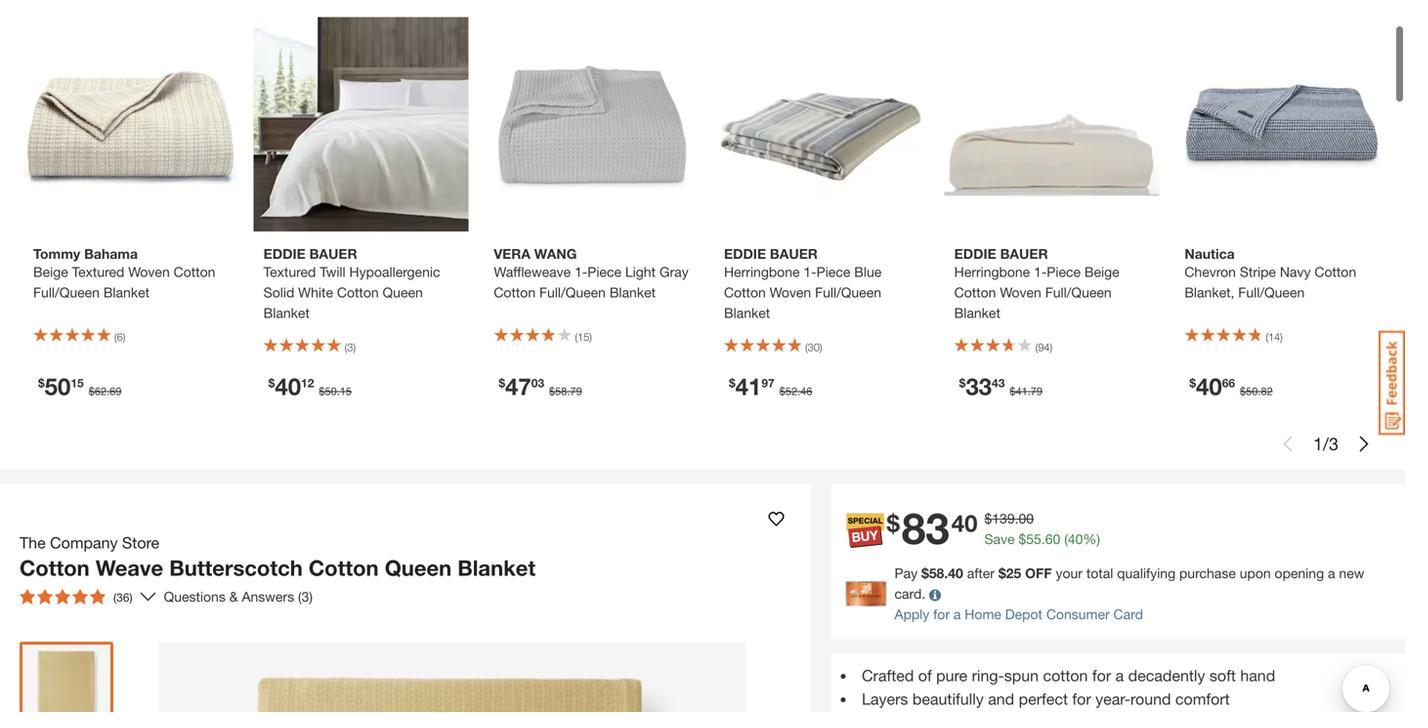 Task type: locate. For each thing, give the bounding box(es) containing it.
41 inside $ 33 43 $ 41 . 79
[[1016, 385, 1028, 398]]

1 horizontal spatial eddie
[[724, 246, 766, 262]]

piece for 47
[[588, 264, 621, 280]]

2 horizontal spatial woven
[[1000, 285, 1042, 301]]

1 1- from the left
[[575, 264, 588, 280]]

woven
[[128, 264, 170, 280], [770, 285, 811, 301], [1000, 285, 1042, 301]]

79 inside $ 33 43 $ 41 . 79
[[1031, 385, 1043, 398]]

0 horizontal spatial bauer
[[309, 246, 357, 262]]

41 right "43" at the right bottom of page
[[1016, 385, 1028, 398]]

$ right "43" at the right bottom of page
[[1010, 385, 1016, 398]]

79 for 33
[[1031, 385, 1043, 398]]

15 inside $ 40 12 $ 50 . 15
[[340, 385, 352, 398]]

41
[[735, 372, 762, 400], [1016, 385, 1028, 398]]

full/queen inside eddie bauer herringbone 1-piece beige cotton woven full/queen blanket
[[1045, 285, 1112, 301]]

. inside $ 41 97 $ 52 . 46
[[797, 385, 800, 398]]

2 horizontal spatial bauer
[[1000, 246, 1048, 262]]

cotton inside eddie bauer herringbone 1-piece beige cotton woven full/queen blanket
[[954, 285, 996, 301]]

50 inside $ 40 66 $ 50 . 82
[[1246, 385, 1258, 398]]

50 for chevron stripe navy cotton blanket, full/queen
[[1246, 385, 1258, 398]]

. inside $ 40 12 $ 50 . 15
[[337, 385, 340, 398]]

0 horizontal spatial 50
[[45, 372, 71, 400]]

( 14 )
[[1266, 331, 1283, 344]]

97
[[762, 376, 775, 390]]

1 79 from the left
[[570, 385, 582, 398]]

( 3 )
[[345, 341, 356, 354]]

1 horizontal spatial 15
[[340, 385, 352, 398]]

eddie inside eddie bauer herringbone 1-piece beige cotton woven full/queen blanket
[[954, 246, 996, 262]]

of
[[918, 666, 932, 685]]

blanket inside vera wang waffleweave 1-piece light gray cotton full/queen blanket
[[610, 285, 656, 301]]

3 1- from the left
[[1034, 264, 1047, 280]]

soft
[[1210, 666, 1236, 685]]

for down "info" icon
[[933, 606, 950, 623]]

( 6 )
[[114, 331, 125, 344]]

textured
[[72, 264, 124, 280], [264, 264, 316, 280]]

.
[[107, 385, 110, 398], [337, 385, 340, 398], [567, 385, 570, 398], [797, 385, 800, 398], [1028, 385, 1031, 398], [1258, 385, 1261, 398], [1015, 511, 1019, 527], [1041, 531, 1045, 547]]

79
[[570, 385, 582, 398], [1031, 385, 1043, 398]]

$ left 03
[[499, 376, 505, 390]]

139
[[992, 511, 1015, 527]]

1 piece from the left
[[588, 264, 621, 280]]

2 horizontal spatial piece
[[1047, 264, 1081, 280]]

79 right 58
[[570, 385, 582, 398]]

eddie bauer textured twill hypoallergenic solid white cotton queen blanket
[[264, 246, 440, 321]]

1 vertical spatial queen
[[385, 555, 452, 581]]

piece
[[588, 264, 621, 280], [817, 264, 850, 280], [1047, 264, 1081, 280]]

textured inside eddie bauer textured twill hypoallergenic solid white cotton queen blanket
[[264, 264, 316, 280]]

50 left 82
[[1246, 385, 1258, 398]]

blanket for 33
[[954, 305, 1000, 321]]

2 textured from the left
[[264, 264, 316, 280]]

1 horizontal spatial woven
[[770, 285, 811, 301]]

full/queen inside vera wang waffleweave 1-piece light gray cotton full/queen blanket
[[539, 285, 606, 301]]

this is the first slide image
[[1280, 436, 1296, 452]]

. for eddie bauer textured twill hypoallergenic solid white cotton queen blanket
[[337, 385, 340, 398]]

full/queen down wang
[[539, 285, 606, 301]]

2 horizontal spatial 50
[[1246, 385, 1258, 398]]

bauer for 40
[[309, 246, 357, 262]]

tommy bahama beige textured woven cotton full/queen blanket
[[33, 246, 215, 301]]

1- up 94
[[1034, 264, 1047, 280]]

15
[[577, 331, 589, 344], [71, 376, 84, 390], [340, 385, 352, 398]]

(3)
[[298, 589, 313, 605]]

piece inside eddie bauer herringbone 1-piece beige cotton woven full/queen blanket
[[1047, 264, 1081, 280]]

full/queen down stripe
[[1238, 285, 1305, 301]]

1- down wang
[[575, 264, 588, 280]]

a up 'year-'
[[1116, 666, 1124, 685]]

info image
[[929, 590, 941, 601]]

( up $ 33 43 $ 41 . 79
[[1035, 341, 1038, 354]]

blanket inside eddie bauer herringbone 1-piece blue cotton woven full/queen blanket
[[724, 305, 770, 321]]

for up 'year-'
[[1092, 666, 1111, 685]]

1 horizontal spatial 1-
[[804, 264, 817, 280]]

$ inside '$ 83 40'
[[887, 509, 900, 537]]

blanket inside eddie bauer herringbone 1-piece beige cotton woven full/queen blanket
[[954, 305, 1000, 321]]

0 horizontal spatial textured
[[72, 264, 124, 280]]

woven up ( 94 )
[[1000, 285, 1042, 301]]

piece for 33
[[1047, 264, 1081, 280]]

40 inside '$ 83 40'
[[952, 509, 978, 537]]

15 down vera wang waffleweave 1-piece light gray cotton full/queen blanket
[[577, 331, 589, 344]]

1 horizontal spatial beige
[[1085, 264, 1120, 280]]

50 left 62
[[45, 372, 71, 400]]

opening
[[1275, 565, 1324, 581]]

herringbone inside eddie bauer herringbone 1-piece beige cotton woven full/queen blanket
[[954, 264, 1030, 280]]

3 full/queen from the left
[[815, 285, 881, 301]]

50 for textured twill hypoallergenic solid white cotton queen blanket
[[325, 385, 337, 398]]

1 horizontal spatial herringbone
[[954, 264, 1030, 280]]

twill
[[320, 264, 346, 280]]

0 horizontal spatial herringbone
[[724, 264, 800, 280]]

0 vertical spatial for
[[933, 606, 950, 623]]

. for tommy bahama beige textured woven cotton full/queen blanket
[[107, 385, 110, 398]]

full/queen inside nautica chevron stripe navy cotton blanket, full/queen
[[1238, 285, 1305, 301]]

piece inside vera wang waffleweave 1-piece light gray cotton full/queen blanket
[[588, 264, 621, 280]]

eddie inside eddie bauer textured twill hypoallergenic solid white cotton queen blanket
[[264, 246, 306, 262]]

blue
[[854, 264, 882, 280]]

14
[[1268, 331, 1280, 344]]

) for cotton
[[123, 331, 125, 344]]

1 horizontal spatial 50
[[325, 385, 337, 398]]

apply now image
[[846, 581, 895, 607]]

0 horizontal spatial for
[[933, 606, 950, 623]]

/
[[1323, 434, 1329, 455]]

0 vertical spatial queen
[[383, 285, 423, 301]]

(
[[114, 331, 117, 344], [575, 331, 577, 344], [1266, 331, 1268, 344], [345, 341, 347, 354], [805, 341, 808, 354], [1035, 341, 1038, 354], [1064, 531, 1068, 547]]

blanket
[[103, 285, 150, 301], [610, 285, 656, 301], [264, 305, 310, 321], [724, 305, 770, 321], [954, 305, 1000, 321], [458, 555, 536, 581]]

gray
[[659, 264, 689, 280]]

weave
[[96, 555, 163, 581]]

0 horizontal spatial 79
[[570, 385, 582, 398]]

the company store bed blankets ko33 q butterscotch 64.0 image
[[23, 646, 109, 712]]

( up 82
[[1266, 331, 1268, 344]]

2 1- from the left
[[804, 264, 817, 280]]

$ 33 43 $ 41 . 79
[[959, 372, 1043, 400]]

qualifying
[[1117, 565, 1176, 581]]

4 full/queen from the left
[[1045, 285, 1112, 301]]

. inside $ 50 15 $ 62 . 69
[[107, 385, 110, 398]]

$ left 97
[[729, 376, 735, 390]]

) for beige
[[1050, 341, 1053, 354]]

66
[[1222, 376, 1235, 390]]

waffleweave
[[494, 264, 571, 280]]

&
[[229, 589, 238, 605]]

5 full/queen from the left
[[1238, 285, 1305, 301]]

piece up 94
[[1047, 264, 1081, 280]]

bauer up twill
[[309, 246, 357, 262]]

bauer inside eddie bauer textured twill hypoallergenic solid white cotton queen blanket
[[309, 246, 357, 262]]

40 left 82
[[1196, 372, 1222, 400]]

eddie for 33
[[954, 246, 996, 262]]

. inside $ 47 03 $ 58 . 79
[[567, 385, 570, 398]]

full/queen up 94
[[1045, 285, 1112, 301]]

home
[[965, 606, 1002, 623]]

next slide image
[[1356, 436, 1372, 452]]

blanket inside tommy bahama beige textured woven cotton full/queen blanket
[[103, 285, 150, 301]]

1 / 3
[[1313, 434, 1339, 455]]

bauer
[[309, 246, 357, 262], [770, 246, 818, 262], [1000, 246, 1048, 262]]

2 horizontal spatial 15
[[577, 331, 589, 344]]

) for light
[[589, 331, 592, 344]]

2 bauer from the left
[[770, 246, 818, 262]]

1- left blue
[[804, 264, 817, 280]]

beige
[[33, 264, 68, 280], [1085, 264, 1120, 280]]

textured down bahama
[[72, 264, 124, 280]]

15 left 62
[[71, 376, 84, 390]]

3 bauer from the left
[[1000, 246, 1048, 262]]

1 vertical spatial 3
[[1329, 434, 1339, 455]]

bauer for 33
[[1000, 246, 1048, 262]]

40 right 60
[[1068, 531, 1083, 547]]

full/queen down blue
[[815, 285, 881, 301]]

. inside $ 33 43 $ 41 . 79
[[1028, 385, 1031, 398]]

83
[[902, 502, 950, 554]]

blanket for 47
[[610, 285, 656, 301]]

79 right "43" at the right bottom of page
[[1031, 385, 1043, 398]]

1- inside eddie bauer herringbone 1-piece blue cotton woven full/queen blanket
[[804, 264, 817, 280]]

60
[[1045, 531, 1061, 547]]

0 horizontal spatial woven
[[128, 264, 170, 280]]

a left the home
[[954, 606, 961, 623]]

2 herringbone from the left
[[954, 264, 1030, 280]]

1 horizontal spatial 41
[[1016, 385, 1028, 398]]

) for blanket,
[[1280, 331, 1283, 344]]

$
[[38, 376, 45, 390], [268, 376, 275, 390], [499, 376, 505, 390], [729, 376, 735, 390], [959, 376, 966, 390], [1190, 376, 1196, 390], [89, 385, 95, 398], [319, 385, 325, 398], [549, 385, 555, 398], [780, 385, 785, 398], [1010, 385, 1016, 398], [1240, 385, 1246, 398], [887, 509, 900, 537], [984, 511, 992, 527], [1019, 531, 1026, 547], [921, 565, 929, 581], [999, 565, 1006, 581]]

1 horizontal spatial piece
[[817, 264, 850, 280]]

. for eddie bauer herringbone 1-piece beige cotton woven full/queen blanket
[[1028, 385, 1031, 398]]

1 horizontal spatial bauer
[[770, 246, 818, 262]]

50
[[45, 372, 71, 400], [325, 385, 337, 398], [1246, 385, 1258, 398]]

82
[[1261, 385, 1273, 398]]

bauer up 94
[[1000, 246, 1048, 262]]

1- inside eddie bauer herringbone 1-piece beige cotton woven full/queen blanket
[[1034, 264, 1047, 280]]

2 full/queen from the left
[[539, 285, 606, 301]]

blanket for 40
[[264, 305, 310, 321]]

40 left save
[[952, 509, 978, 537]]

1-
[[575, 264, 588, 280], [804, 264, 817, 280], [1034, 264, 1047, 280]]

questions & answers (3)
[[164, 589, 313, 605]]

full/queen for 33
[[1045, 285, 1112, 301]]

a inside "your total qualifying purchase upon opening a new card."
[[1328, 565, 1335, 581]]

eddie
[[264, 246, 306, 262], [724, 246, 766, 262], [954, 246, 996, 262]]

( for beige
[[1035, 341, 1038, 354]]

0 horizontal spatial 1-
[[575, 264, 588, 280]]

1 beige from the left
[[33, 264, 68, 280]]

queen
[[383, 285, 423, 301], [385, 555, 452, 581]]

bauer for 41
[[770, 246, 818, 262]]

$ right 'pay'
[[921, 565, 929, 581]]

cotton inside vera wang waffleweave 1-piece light gray cotton full/queen blanket
[[494, 285, 536, 301]]

2 vertical spatial a
[[1116, 666, 1124, 685]]

woven inside eddie bauer herringbone 1-piece beige cotton woven full/queen blanket
[[1000, 285, 1042, 301]]

2 horizontal spatial a
[[1328, 565, 1335, 581]]

2 horizontal spatial eddie
[[954, 246, 996, 262]]

03
[[531, 376, 544, 390]]

. inside $ 40 66 $ 50 . 82
[[1258, 385, 1261, 398]]

textured up solid
[[264, 264, 316, 280]]

1 herringbone from the left
[[724, 264, 800, 280]]

( 30 )
[[805, 341, 822, 354]]

0 vertical spatial a
[[1328, 565, 1335, 581]]

company
[[50, 534, 118, 552]]

2 eddie from the left
[[724, 246, 766, 262]]

2 horizontal spatial for
[[1092, 666, 1111, 685]]

new
[[1339, 565, 1364, 581]]

woven down bahama
[[128, 264, 170, 280]]

58.40
[[929, 565, 963, 581]]

( up $ 47 03 $ 58 . 79
[[575, 331, 577, 344]]

50 inside $ 40 12 $ 50 . 15
[[325, 385, 337, 398]]

woven up ( 30 )
[[770, 285, 811, 301]]

bauer inside eddie bauer herringbone 1-piece beige cotton woven full/queen blanket
[[1000, 246, 1048, 262]]

1 horizontal spatial a
[[1116, 666, 1124, 685]]

( right 60
[[1064, 531, 1068, 547]]

2 vertical spatial for
[[1072, 690, 1091, 709]]

50 right 12
[[325, 385, 337, 398]]

15 right 12
[[340, 385, 352, 398]]

3 piece from the left
[[1047, 264, 1081, 280]]

$ 40 12 $ 50 . 15
[[268, 372, 352, 400]]

( for light
[[575, 331, 577, 344]]

41 left '52'
[[735, 372, 762, 400]]

3 eddie from the left
[[954, 246, 996, 262]]

0 horizontal spatial a
[[954, 606, 961, 623]]

round
[[1131, 690, 1171, 709]]

blanket inside eddie bauer textured twill hypoallergenic solid white cotton queen blanket
[[264, 305, 310, 321]]

2 beige from the left
[[1085, 264, 1120, 280]]

1 horizontal spatial 79
[[1031, 385, 1043, 398]]

full/queen down tommy
[[33, 285, 100, 301]]

( up $ 40 12 $ 50 . 15
[[345, 341, 347, 354]]

for down cotton
[[1072, 690, 1091, 709]]

and
[[988, 690, 1014, 709]]

eddie inside eddie bauer herringbone 1-piece blue cotton woven full/queen blanket
[[724, 246, 766, 262]]

piece left blue
[[817, 264, 850, 280]]

1 horizontal spatial textured
[[264, 264, 316, 280]]

$ left 12
[[268, 376, 275, 390]]

3 right 1 at the right bottom
[[1329, 434, 1339, 455]]

( up 69
[[114, 331, 117, 344]]

your total qualifying purchase upon opening a new card.
[[895, 565, 1364, 602]]

piece left light
[[588, 264, 621, 280]]

bauer inside eddie bauer herringbone 1-piece blue cotton woven full/queen blanket
[[770, 246, 818, 262]]

( up 46
[[805, 341, 808, 354]]

1- inside vera wang waffleweave 1-piece light gray cotton full/queen blanket
[[575, 264, 588, 280]]

year-
[[1096, 690, 1131, 709]]

0 horizontal spatial piece
[[588, 264, 621, 280]]

2 horizontal spatial 1-
[[1034, 264, 1047, 280]]

2 79 from the left
[[1031, 385, 1043, 398]]

$ left 83
[[887, 509, 900, 537]]

1 bauer from the left
[[309, 246, 357, 262]]

0 horizontal spatial eddie
[[264, 246, 306, 262]]

1 eddie from the left
[[264, 246, 306, 262]]

) for blue
[[820, 341, 822, 354]]

3 up $ 40 12 $ 50 . 15
[[347, 341, 353, 354]]

full/queen inside eddie bauer herringbone 1-piece blue cotton woven full/queen blanket
[[815, 285, 881, 301]]

piece inside eddie bauer herringbone 1-piece blue cotton woven full/queen blanket
[[817, 264, 850, 280]]

bauer up ( 30 )
[[770, 246, 818, 262]]

$ right the 66
[[1240, 385, 1246, 398]]

$ right 97
[[780, 385, 785, 398]]

1 full/queen from the left
[[33, 285, 100, 301]]

0 horizontal spatial beige
[[33, 264, 68, 280]]

0 horizontal spatial 3
[[347, 341, 353, 354]]

woven inside eddie bauer herringbone 1-piece blue cotton woven full/queen blanket
[[770, 285, 811, 301]]

)
[[123, 331, 125, 344], [589, 331, 592, 344], [1280, 331, 1283, 344], [353, 341, 356, 354], [820, 341, 822, 354], [1050, 341, 1053, 354]]

2 piece from the left
[[817, 264, 850, 280]]

a left new at the right of the page
[[1328, 565, 1335, 581]]

( for blanket,
[[1266, 331, 1268, 344]]

1 textured from the left
[[72, 264, 124, 280]]

herringbone inside eddie bauer herringbone 1-piece blue cotton woven full/queen blanket
[[724, 264, 800, 280]]

79 inside $ 47 03 $ 58 . 79
[[570, 385, 582, 398]]

1 vertical spatial a
[[954, 606, 961, 623]]

0 horizontal spatial 15
[[71, 376, 84, 390]]



Task type: describe. For each thing, give the bounding box(es) containing it.
beige inside tommy bahama beige textured woven cotton full/queen blanket
[[33, 264, 68, 280]]

$ left "43" at the right bottom of page
[[959, 376, 966, 390]]

40 inside $ 139 . 00 save $ 55 . 60 ( 40 %)
[[1068, 531, 1083, 547]]

answers
[[242, 589, 294, 605]]

upon
[[1240, 565, 1271, 581]]

47
[[505, 372, 531, 400]]

blanket,
[[1185, 285, 1235, 301]]

cotton inside tommy bahama beige textured woven cotton full/queen blanket
[[174, 264, 215, 280]]

eddie bauer herringbone 1-piece beige cotton woven full/queen blanket
[[954, 246, 1120, 321]]

$ right 03
[[549, 385, 555, 398]]

save
[[984, 531, 1015, 547]]

the
[[20, 534, 46, 552]]

waffleweave 1-piece light gray cotton full/queen blanket image
[[484, 17, 699, 232]]

. for vera wang waffleweave 1-piece light gray cotton full/queen blanket
[[567, 385, 570, 398]]

$ left 62
[[38, 376, 45, 390]]

(36) link
[[12, 582, 156, 613]]

$ 47 03 $ 58 . 79
[[499, 372, 582, 400]]

white
[[298, 285, 333, 301]]

hypoallergenic
[[349, 264, 440, 280]]

woven inside tommy bahama beige textured woven cotton full/queen blanket
[[128, 264, 170, 280]]

a inside the crafted of pure ring-spun cotton for a decadently soft hand layers beautifully and perfect for year-round comfort
[[1116, 666, 1124, 685]]

cotton inside eddie bauer herringbone 1-piece blue cotton woven full/queen blanket
[[724, 285, 766, 301]]

vera
[[494, 246, 531, 262]]

pure
[[936, 666, 968, 685]]

herringbone for 33
[[954, 264, 1030, 280]]

decadently
[[1128, 666, 1205, 685]]

nautica chevron stripe navy cotton blanket, full/queen
[[1185, 246, 1356, 301]]

store
[[122, 534, 159, 552]]

0 vertical spatial 3
[[347, 341, 353, 354]]

12
[[301, 376, 314, 390]]

00
[[1019, 511, 1034, 527]]

after
[[967, 565, 995, 581]]

15 inside $ 50 15 $ 62 . 69
[[71, 376, 84, 390]]

crafted of pure ring-spun cotton for a decadently soft hand layers beautifully and perfect for year-round comfort
[[862, 666, 1275, 709]]

(36)
[[113, 591, 132, 605]]

herringbone for 41
[[724, 264, 800, 280]]

vera wang waffleweave 1-piece light gray cotton full/queen blanket
[[494, 246, 689, 301]]

full/queen inside tommy bahama beige textured woven cotton full/queen blanket
[[33, 285, 100, 301]]

1- for 47
[[575, 264, 588, 280]]

perfect
[[1019, 690, 1068, 709]]

55
[[1026, 531, 1041, 547]]

apply for a home depot consumer card link
[[895, 606, 1143, 623]]

beautifully
[[913, 690, 984, 709]]

1 horizontal spatial 3
[[1329, 434, 1339, 455]]

textured inside tommy bahama beige textured woven cotton full/queen blanket
[[72, 264, 124, 280]]

( for solid
[[345, 341, 347, 354]]

$ 83 40
[[887, 502, 978, 554]]

43
[[992, 376, 1005, 390]]

crafted
[[862, 666, 914, 685]]

the company store cotton weave butterscotch cotton queen blanket
[[20, 534, 536, 581]]

eddie for 41
[[724, 246, 766, 262]]

herringbone 1-piece blue cotton woven full/queen blanket image
[[714, 17, 929, 232]]

$ left the 66
[[1190, 376, 1196, 390]]

beige textured woven cotton full/queen blanket image
[[23, 17, 238, 232]]

herringbone 1-piece beige cotton woven full/queen blanket image
[[945, 17, 1159, 232]]

( for cotton
[[114, 331, 117, 344]]

$ right 'after'
[[999, 565, 1006, 581]]

$ up save
[[984, 511, 992, 527]]

total
[[1086, 565, 1113, 581]]

piece for 41
[[817, 264, 850, 280]]

. for eddie bauer herringbone 1-piece blue cotton woven full/queen blanket
[[797, 385, 800, 398]]

the company store link
[[20, 531, 167, 555]]

cotton inside nautica chevron stripe navy cotton blanket, full/queen
[[1315, 264, 1356, 280]]

$ 40 66 $ 50 . 82
[[1190, 372, 1273, 400]]

1- for 33
[[1034, 264, 1047, 280]]

30
[[808, 341, 820, 354]]

full/queen for 41
[[815, 285, 881, 301]]

pay $ 58.40 after $ 25 off
[[895, 565, 1052, 581]]

5 stars image
[[20, 589, 106, 605]]

chevron
[[1185, 264, 1236, 280]]

woven for 41
[[770, 285, 811, 301]]

0 horizontal spatial 41
[[735, 372, 762, 400]]

navy
[[1280, 264, 1311, 280]]

( 15 )
[[575, 331, 592, 344]]

tommy
[[33, 246, 80, 262]]

blanket inside the company store cotton weave butterscotch cotton queen blanket
[[458, 555, 536, 581]]

58
[[555, 385, 567, 398]]

1- for 41
[[804, 264, 817, 280]]

light
[[625, 264, 656, 280]]

stripe
[[1240, 264, 1276, 280]]

79 for 47
[[570, 385, 582, 398]]

nautica
[[1185, 246, 1235, 262]]

62
[[95, 385, 107, 398]]

apply
[[895, 606, 930, 623]]

pay
[[895, 565, 918, 581]]

1
[[1313, 434, 1323, 455]]

$ 41 97 $ 52 . 46
[[729, 372, 812, 400]]

spun
[[1004, 666, 1039, 685]]

blanket for 41
[[724, 305, 770, 321]]

25
[[1006, 565, 1021, 581]]

card
[[1114, 606, 1143, 623]]

(36) button
[[12, 582, 140, 613]]

butterscotch
[[169, 555, 303, 581]]

cotton inside eddie bauer textured twill hypoallergenic solid white cotton queen blanket
[[337, 285, 379, 301]]

6
[[117, 331, 123, 344]]

94
[[1038, 341, 1050, 354]]

$ 50 15 $ 62 . 69
[[38, 372, 122, 400]]

33
[[966, 372, 992, 400]]

questions
[[164, 589, 226, 605]]

%)
[[1083, 531, 1100, 547]]

hand
[[1240, 666, 1275, 685]]

woven for 33
[[1000, 285, 1042, 301]]

eddie for 40
[[264, 246, 306, 262]]

chevron stripe navy cotton blanket, full/queen image
[[1175, 17, 1390, 232]]

queen inside eddie bauer textured twill hypoallergenic solid white cotton queen blanket
[[383, 285, 423, 301]]

depot
[[1005, 606, 1043, 623]]

apply for a home depot consumer card
[[895, 606, 1143, 623]]

comfort
[[1175, 690, 1230, 709]]

40 down solid
[[275, 372, 301, 400]]

( inside $ 139 . 00 save $ 55 . 60 ( 40 %)
[[1064, 531, 1068, 547]]

$ down the 00
[[1019, 531, 1026, 547]]

69
[[110, 385, 122, 398]]

bahama
[[84, 246, 138, 262]]

1 horizontal spatial for
[[1072, 690, 1091, 709]]

textured twill hypoallergenic solid white cotton queen blanket image
[[254, 17, 468, 232]]

solid
[[264, 285, 294, 301]]

$ 139 . 00 save $ 55 . 60 ( 40 %)
[[984, 511, 1100, 547]]

purchase
[[1179, 565, 1236, 581]]

) for solid
[[353, 341, 356, 354]]

feedback link image
[[1379, 330, 1405, 436]]

beige inside eddie bauer herringbone 1-piece beige cotton woven full/queen blanket
[[1085, 264, 1120, 280]]

consumer
[[1046, 606, 1110, 623]]

full/queen for 47
[[539, 285, 606, 301]]

$ left 69
[[89, 385, 95, 398]]

ring-
[[972, 666, 1004, 685]]

( for blue
[[805, 341, 808, 354]]

46
[[800, 385, 812, 398]]

card.
[[895, 586, 926, 602]]

1 vertical spatial for
[[1092, 666, 1111, 685]]

. for nautica chevron stripe navy cotton blanket, full/queen
[[1258, 385, 1261, 398]]

$ right 12
[[319, 385, 325, 398]]

queen inside the company store cotton weave butterscotch cotton queen blanket
[[385, 555, 452, 581]]

your
[[1056, 565, 1083, 581]]



Task type: vqa. For each thing, say whether or not it's contained in the screenshot.
What can we help you find today? Search Box
no



